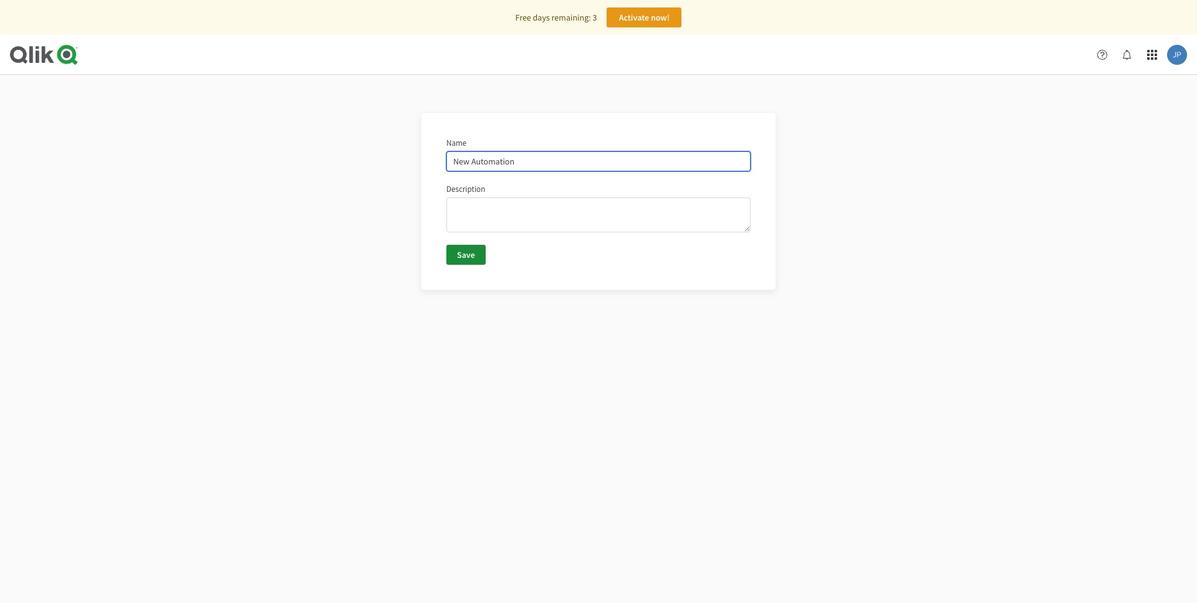 Task type: locate. For each thing, give the bounding box(es) containing it.
days
[[533, 12, 550, 23]]

activate now! link
[[607, 7, 682, 27]]

free
[[516, 12, 531, 23]]

activate now!
[[619, 12, 670, 23]]

remaining:
[[552, 12, 591, 23]]

3
[[593, 12, 597, 23]]

save
[[457, 249, 475, 260]]



Task type: vqa. For each thing, say whether or not it's contained in the screenshot.
Getting to the right
no



Task type: describe. For each thing, give the bounding box(es) containing it.
now!
[[651, 12, 670, 23]]

james peterson image
[[1168, 45, 1188, 65]]

name
[[447, 138, 467, 148]]

Description text field
[[447, 198, 751, 232]]

free days remaining: 3
[[516, 12, 597, 23]]

description
[[447, 184, 485, 195]]

Name text field
[[447, 152, 751, 172]]

save button
[[447, 245, 486, 265]]

activate
[[619, 12, 649, 23]]



